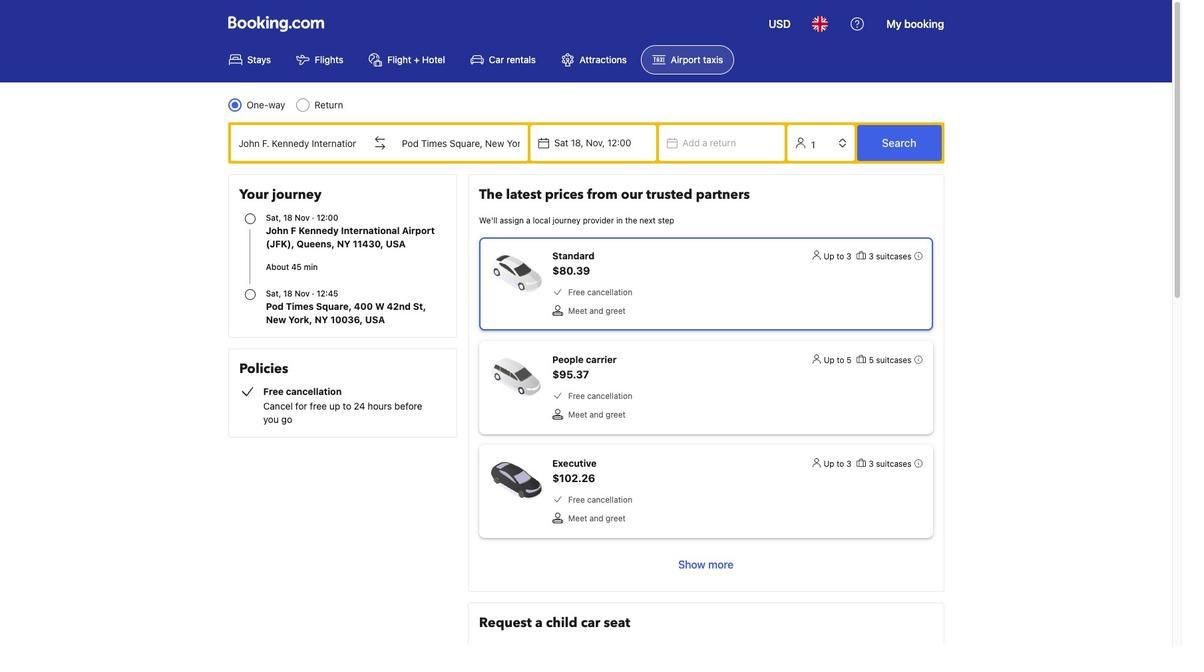 Task type: describe. For each thing, give the bounding box(es) containing it.
nov for times
[[295, 289, 310, 299]]

12:45 timer
[[317, 289, 338, 299]]

1 vertical spatial journey
[[553, 216, 581, 226]]

standard $80.39
[[553, 250, 595, 277]]

kennedy
[[299, 225, 339, 236]]

executive $102.26
[[553, 458, 597, 485]]

car
[[581, 615, 601, 633]]

hours
[[368, 401, 392, 412]]

42nd
[[387, 301, 411, 312]]

meet and greet for $95.37
[[569, 410, 626, 420]]

next
[[640, 216, 656, 226]]

0 horizontal spatial a
[[526, 216, 531, 226]]

in
[[617, 216, 623, 226]]

international
[[341, 225, 400, 236]]

airport taxis
[[671, 54, 724, 65]]

0 horizontal spatial journey
[[272, 186, 322, 204]]

partners
[[696, 186, 750, 204]]

3 suitcases for $80.39
[[869, 252, 912, 262]]

12:00 timer
[[317, 213, 338, 223]]

a for add
[[703, 137, 708, 148]]

stays link
[[217, 45, 282, 75]]

cancellation for $95.37
[[587, 392, 633, 402]]

flight
[[388, 54, 411, 65]]

meet and greet for $102.26
[[569, 514, 626, 524]]

to for $80.39
[[837, 252, 845, 262]]

standard
[[553, 250, 595, 262]]

my booking link
[[879, 8, 953, 40]]

from
[[587, 186, 618, 204]]

Pick-up location field
[[231, 127, 364, 159]]

18,
[[571, 137, 584, 148]]

free for $95.37
[[569, 392, 585, 402]]

up to 3 for $102.26
[[824, 459, 852, 469]]

usa inside sat, 18 nov · 12:45 pod times square, 400 w 42nd st, new york, ny 10036, usa
[[365, 314, 385, 326]]

$102.26
[[553, 473, 596, 485]]

cancellation inside free cancellation cancel for free up to 24 hours before you go
[[286, 386, 342, 398]]

airport taxis link
[[641, 45, 735, 75]]

usd
[[769, 18, 791, 30]]

up to 5
[[824, 356, 852, 366]]

policies
[[239, 360, 288, 378]]

add a return button
[[659, 125, 785, 161]]

for
[[295, 401, 307, 412]]

$95.37
[[553, 369, 589, 381]]

up for carrier
[[824, 356, 835, 366]]

hotel
[[422, 54, 445, 65]]

show more button
[[479, 549, 933, 581]]

flight + hotel link
[[358, 45, 457, 75]]

booking
[[905, 18, 945, 30]]

people
[[553, 354, 584, 366]]

free cancellation for $95.37
[[569, 392, 633, 402]]

up for $80.39
[[824, 252, 835, 262]]

2 5 from the left
[[869, 356, 874, 366]]

Drop-off location field
[[394, 127, 528, 159]]

Pick-up location text field
[[231, 127, 364, 159]]

about
[[266, 262, 289, 272]]

free cancellation for $80.39
[[569, 288, 633, 298]]

sat
[[555, 137, 569, 148]]

suitcases for $102.26
[[876, 459, 912, 469]]

nov for f
[[295, 213, 310, 223]]

and for $80.39
[[590, 306, 604, 316]]

we'll assign a local journey provider in the next step
[[479, 216, 675, 226]]

stays
[[247, 54, 271, 65]]

usd button
[[761, 8, 799, 40]]

· for square,
[[312, 289, 315, 299]]

cancel
[[263, 401, 293, 412]]

sat, for john
[[266, 213, 281, 223]]

5 suitcases
[[869, 356, 912, 366]]

up to 3 for $80.39
[[824, 252, 852, 262]]

airport inside sat, 18 nov · 12:00 john f kennedy international airport (jfk), queens, ny 11430, usa
[[402, 225, 435, 236]]

york,
[[289, 314, 313, 326]]

step
[[658, 216, 675, 226]]

return
[[710, 137, 736, 148]]

+
[[414, 54, 420, 65]]

show
[[679, 559, 706, 571]]

we'll
[[479, 216, 498, 226]]

return
[[315, 99, 343, 111]]

up for $102.26
[[824, 459, 835, 469]]

your journey
[[239, 186, 322, 204]]

usa inside sat, 18 nov · 12:00 john f kennedy international airport (jfk), queens, ny 11430, usa
[[386, 238, 406, 250]]

add
[[683, 137, 700, 148]]

and for $95.37
[[590, 410, 604, 420]]

12:00 inside sat, 18 nov · 12:00 john f kennedy international airport (jfk), queens, ny 11430, usa
[[317, 213, 338, 223]]

executive
[[553, 458, 597, 469]]

and for $102.26
[[590, 514, 604, 524]]

400
[[354, 301, 373, 312]]

new
[[266, 314, 286, 326]]

request
[[479, 615, 532, 633]]

$80.39
[[553, 265, 590, 277]]

prices
[[545, 186, 584, 204]]

45
[[291, 262, 302, 272]]

request a child car seat
[[479, 615, 631, 633]]

circle empty image for john f kennedy international airport (jfk), queens, ny 11430, usa
[[245, 214, 255, 224]]

w
[[375, 301, 385, 312]]

sat, 18 nov · 12:45 pod times square, 400 w 42nd st, new york, ny 10036, usa
[[266, 289, 426, 326]]

meet for $102.26
[[569, 514, 588, 524]]

add a return
[[683, 137, 736, 148]]

sat, 18 nov · 12:00 john f kennedy international airport (jfk), queens, ny 11430, usa
[[266, 213, 435, 250]]

free cancellation for $102.26
[[569, 495, 633, 505]]

one-way
[[247, 99, 285, 111]]



Task type: locate. For each thing, give the bounding box(es) containing it.
and down $102.26
[[590, 514, 604, 524]]

free down $80.39
[[569, 288, 585, 298]]

1 suitcases from the top
[[876, 252, 912, 262]]

free down $102.26
[[569, 495, 585, 505]]

queens,
[[297, 238, 335, 250]]

2 · from the top
[[312, 289, 315, 299]]

· for kennedy
[[312, 213, 315, 223]]

st,
[[413, 301, 426, 312]]

11430,
[[353, 238, 384, 250]]

trusted
[[646, 186, 693, 204]]

1 horizontal spatial 12:00
[[608, 137, 632, 148]]

airport right international
[[402, 225, 435, 236]]

the
[[625, 216, 638, 226]]

up
[[824, 252, 835, 262], [824, 356, 835, 366], [824, 459, 835, 469]]

1 nov from the top
[[295, 213, 310, 223]]

18 inside sat, 18 nov · 12:00 john f kennedy international airport (jfk), queens, ny 11430, usa
[[283, 213, 293, 223]]

18 inside sat, 18 nov · 12:45 pod times square, 400 w 42nd st, new york, ny 10036, usa
[[283, 289, 293, 299]]

0 vertical spatial airport
[[671, 54, 701, 65]]

ny inside sat, 18 nov · 12:45 pod times square, 400 w 42nd st, new york, ny 10036, usa
[[315, 314, 328, 326]]

seat
[[604, 615, 631, 633]]

cancellation
[[587, 288, 633, 298], [286, 386, 342, 398], [587, 392, 633, 402], [587, 495, 633, 505]]

square,
[[316, 301, 352, 312]]

0 vertical spatial a
[[703, 137, 708, 148]]

3
[[847, 252, 852, 262], [869, 252, 874, 262], [847, 459, 852, 469], [869, 459, 874, 469]]

cancellation for $102.26
[[587, 495, 633, 505]]

nov up f on the left top of page
[[295, 213, 310, 223]]

nov up the times at the left
[[295, 289, 310, 299]]

3 meet from the top
[[569, 514, 588, 524]]

to for carrier
[[837, 356, 845, 366]]

circle empty image for pod times square, 400 w 42nd st, new york, ny 10036, usa
[[245, 290, 255, 300]]

meet and greet down $95.37
[[569, 410, 626, 420]]

meet and greet for $80.39
[[569, 306, 626, 316]]

meet and greet down $80.39
[[569, 306, 626, 316]]

a
[[703, 137, 708, 148], [526, 216, 531, 226], [535, 615, 543, 633]]

3 suitcases
[[869, 252, 912, 262], [869, 459, 912, 469]]

1 vertical spatial up
[[824, 356, 835, 366]]

journey right local
[[553, 216, 581, 226]]

10036,
[[331, 314, 363, 326]]

free cancellation down $102.26
[[569, 495, 633, 505]]

up
[[329, 401, 340, 412]]

1 free cancellation from the top
[[569, 288, 633, 298]]

0 vertical spatial 18
[[283, 213, 293, 223]]

0 horizontal spatial usa
[[365, 314, 385, 326]]

suitcases for $80.39
[[876, 252, 912, 262]]

1 vertical spatial meet and greet
[[569, 410, 626, 420]]

and
[[590, 306, 604, 316], [590, 410, 604, 420], [590, 514, 604, 524]]

cancellation down carrier
[[587, 392, 633, 402]]

flights
[[315, 54, 344, 65]]

free cancellation down $80.39
[[569, 288, 633, 298]]

0 vertical spatial suitcases
[[876, 252, 912, 262]]

3 meet and greet from the top
[[569, 514, 626, 524]]

12:00
[[608, 137, 632, 148], [317, 213, 338, 223]]

5 left 5 suitcases on the right bottom of page
[[847, 356, 852, 366]]

12:00 inside button
[[608, 137, 632, 148]]

f
[[291, 225, 296, 236]]

to for $102.26
[[837, 459, 845, 469]]

the
[[479, 186, 503, 204]]

booking.com image
[[228, 16, 324, 32]]

cancellation for $80.39
[[587, 288, 633, 298]]

usa down w
[[365, 314, 385, 326]]

1 vertical spatial meet
[[569, 410, 588, 420]]

show more
[[679, 559, 734, 571]]

0 vertical spatial journey
[[272, 186, 322, 204]]

Drop-off location text field
[[394, 127, 528, 159]]

greet
[[606, 306, 626, 316], [606, 410, 626, 420], [606, 514, 626, 524]]

car rentals link
[[459, 45, 547, 75]]

more
[[709, 559, 734, 571]]

1 vertical spatial sat,
[[266, 289, 281, 299]]

2 greet from the top
[[606, 410, 626, 420]]

sat 18, nov, 12:00 button
[[531, 125, 656, 161]]

1 vertical spatial free cancellation
[[569, 392, 633, 402]]

0 vertical spatial sat,
[[266, 213, 281, 223]]

2 sat, from the top
[[266, 289, 281, 299]]

0 horizontal spatial airport
[[402, 225, 435, 236]]

· left 12:45 timer
[[312, 289, 315, 299]]

usa right 11430,
[[386, 238, 406, 250]]

1 · from the top
[[312, 213, 315, 223]]

12:00 right nov,
[[608, 137, 632, 148]]

12:00 up "kennedy"
[[317, 213, 338, 223]]

free inside free cancellation cancel for free up to 24 hours before you go
[[263, 386, 284, 398]]

0 vertical spatial up to 3
[[824, 252, 852, 262]]

2 suitcases from the top
[[876, 356, 912, 366]]

suitcases
[[876, 252, 912, 262], [876, 356, 912, 366], [876, 459, 912, 469]]

2 18 from the top
[[283, 289, 293, 299]]

a inside button
[[703, 137, 708, 148]]

1 vertical spatial usa
[[365, 314, 385, 326]]

0 vertical spatial 3 suitcases
[[869, 252, 912, 262]]

1 vertical spatial ·
[[312, 289, 315, 299]]

1 3 suitcases from the top
[[869, 252, 912, 262]]

ny left 11430,
[[337, 238, 351, 250]]

2 vertical spatial greet
[[606, 514, 626, 524]]

free up "cancel"
[[263, 386, 284, 398]]

2 3 suitcases from the top
[[869, 459, 912, 469]]

0 vertical spatial circle empty image
[[245, 214, 255, 224]]

1 vertical spatial 12:00
[[317, 213, 338, 223]]

search
[[882, 137, 917, 149]]

way
[[269, 99, 285, 111]]

greet for $80.39
[[606, 306, 626, 316]]

1 horizontal spatial a
[[535, 615, 543, 633]]

2 circle empty image from the top
[[245, 290, 255, 300]]

1 vertical spatial ny
[[315, 314, 328, 326]]

free
[[310, 401, 327, 412]]

flights link
[[285, 45, 355, 75]]

people carrier $95.37
[[553, 354, 617, 381]]

1 circle empty image from the top
[[245, 214, 255, 224]]

0 vertical spatial ny
[[337, 238, 351, 250]]

0 vertical spatial meet
[[569, 306, 588, 316]]

journey up f on the left top of page
[[272, 186, 322, 204]]

sat 18, nov, 12:00
[[555, 137, 632, 148]]

circle empty image
[[245, 214, 255, 224], [245, 290, 255, 300]]

· inside sat, 18 nov · 12:00 john f kennedy international airport (jfk), queens, ny 11430, usa
[[312, 213, 315, 223]]

pod
[[266, 301, 284, 312]]

ny inside sat, 18 nov · 12:00 john f kennedy international airport (jfk), queens, ny 11430, usa
[[337, 238, 351, 250]]

5
[[847, 356, 852, 366], [869, 356, 874, 366]]

attractions link
[[550, 45, 638, 75]]

assign
[[500, 216, 524, 226]]

1 sat, from the top
[[266, 213, 281, 223]]

carrier
[[586, 354, 617, 366]]

2 vertical spatial meet and greet
[[569, 514, 626, 524]]

rentals
[[507, 54, 536, 65]]

2 vertical spatial suitcases
[[876, 459, 912, 469]]

search button
[[857, 125, 942, 161]]

1 meet from the top
[[569, 306, 588, 316]]

nov inside sat, 18 nov · 12:00 john f kennedy international airport (jfk), queens, ny 11430, usa
[[295, 213, 310, 223]]

2 vertical spatial free cancellation
[[569, 495, 633, 505]]

meet down $80.39
[[569, 306, 588, 316]]

3 free cancellation from the top
[[569, 495, 633, 505]]

times
[[286, 301, 314, 312]]

go
[[281, 414, 292, 426]]

to inside free cancellation cancel for free up to 24 hours before you go
[[343, 401, 352, 412]]

1 5 from the left
[[847, 356, 852, 366]]

1 vertical spatial nov
[[295, 289, 310, 299]]

the latest prices from our trusted partners
[[479, 186, 750, 204]]

cancellation down $102.26
[[587, 495, 633, 505]]

1 vertical spatial circle empty image
[[245, 290, 255, 300]]

sat, for pod
[[266, 289, 281, 299]]

1 horizontal spatial journey
[[553, 216, 581, 226]]

flight + hotel
[[388, 54, 445, 65]]

to
[[837, 252, 845, 262], [837, 356, 845, 366], [343, 401, 352, 412], [837, 459, 845, 469]]

2 meet and greet from the top
[[569, 410, 626, 420]]

meet down $95.37
[[569, 410, 588, 420]]

free cancellation down people carrier $95.37
[[569, 392, 633, 402]]

2 horizontal spatial a
[[703, 137, 708, 148]]

taxis
[[703, 54, 724, 65]]

and down $80.39
[[590, 306, 604, 316]]

you
[[263, 414, 279, 426]]

free for $80.39
[[569, 288, 585, 298]]

1 vertical spatial and
[[590, 410, 604, 420]]

1 horizontal spatial airport
[[671, 54, 701, 65]]

ny
[[337, 238, 351, 250], [315, 314, 328, 326]]

ny down square,
[[315, 314, 328, 326]]

2 vertical spatial up
[[824, 459, 835, 469]]

sat, inside sat, 18 nov · 12:00 john f kennedy international airport (jfk), queens, ny 11430, usa
[[266, 213, 281, 223]]

a for request
[[535, 615, 543, 633]]

cancellation up free
[[286, 386, 342, 398]]

3 up from the top
[[824, 459, 835, 469]]

3 suitcases from the top
[[876, 459, 912, 469]]

min
[[304, 262, 318, 272]]

1 vertical spatial a
[[526, 216, 531, 226]]

one-
[[247, 99, 269, 111]]

airport left taxis
[[671, 54, 701, 65]]

free
[[569, 288, 585, 298], [263, 386, 284, 398], [569, 392, 585, 402], [569, 495, 585, 505]]

0 horizontal spatial ny
[[315, 314, 328, 326]]

· inside sat, 18 nov · 12:45 pod times square, 400 w 42nd st, new york, ny 10036, usa
[[312, 289, 315, 299]]

1 vertical spatial airport
[[402, 225, 435, 236]]

0 vertical spatial usa
[[386, 238, 406, 250]]

18 up the times at the left
[[283, 289, 293, 299]]

1 vertical spatial suitcases
[[876, 356, 912, 366]]

nov,
[[586, 137, 605, 148]]

greet for $95.37
[[606, 410, 626, 420]]

2 vertical spatial a
[[535, 615, 543, 633]]

provider
[[583, 216, 614, 226]]

3 and from the top
[[590, 514, 604, 524]]

0 vertical spatial 12:00
[[608, 137, 632, 148]]

nov inside sat, 18 nov · 12:45 pod times square, 400 w 42nd st, new york, ny 10036, usa
[[295, 289, 310, 299]]

about 45 min
[[266, 262, 318, 272]]

(jfk),
[[266, 238, 294, 250]]

2 free cancellation from the top
[[569, 392, 633, 402]]

0 vertical spatial nov
[[295, 213, 310, 223]]

0 vertical spatial up
[[824, 252, 835, 262]]

airport
[[671, 54, 701, 65], [402, 225, 435, 236]]

18 up f on the left top of page
[[283, 213, 293, 223]]

1 vertical spatial greet
[[606, 410, 626, 420]]

0 horizontal spatial 12:00
[[317, 213, 338, 223]]

cancellation down $80.39
[[587, 288, 633, 298]]

meet down $102.26
[[569, 514, 588, 524]]

child
[[546, 615, 578, 633]]

5 right up to 5
[[869, 356, 874, 366]]

1 horizontal spatial ny
[[337, 238, 351, 250]]

greet for $102.26
[[606, 514, 626, 524]]

meet for $95.37
[[569, 410, 588, 420]]

0 vertical spatial greet
[[606, 306, 626, 316]]

1 up to 3 from the top
[[824, 252, 852, 262]]

1 greet from the top
[[606, 306, 626, 316]]

· up "kennedy"
[[312, 213, 315, 223]]

1 vertical spatial 18
[[283, 289, 293, 299]]

a left child
[[535, 615, 543, 633]]

3 suitcases for $102.26
[[869, 459, 912, 469]]

a right add at the top right of the page
[[703, 137, 708, 148]]

1 meet and greet from the top
[[569, 306, 626, 316]]

before
[[395, 401, 423, 412]]

2 vertical spatial and
[[590, 514, 604, 524]]

suitcases for carrier
[[876, 356, 912, 366]]

0 vertical spatial and
[[590, 306, 604, 316]]

0 vertical spatial free cancellation
[[569, 288, 633, 298]]

2 nov from the top
[[295, 289, 310, 299]]

0 horizontal spatial 5
[[847, 356, 852, 366]]

my
[[887, 18, 902, 30]]

car
[[489, 54, 504, 65]]

free cancellation cancel for free up to 24 hours before you go
[[263, 386, 423, 426]]

1 vertical spatial up to 3
[[824, 459, 852, 469]]

24
[[354, 401, 365, 412]]

1 horizontal spatial usa
[[386, 238, 406, 250]]

your
[[239, 186, 269, 204]]

usa
[[386, 238, 406, 250], [365, 314, 385, 326]]

1 horizontal spatial 5
[[869, 356, 874, 366]]

0 vertical spatial meet and greet
[[569, 306, 626, 316]]

car rentals
[[489, 54, 536, 65]]

3 greet from the top
[[606, 514, 626, 524]]

·
[[312, 213, 315, 223], [312, 289, 315, 299]]

18
[[283, 213, 293, 223], [283, 289, 293, 299]]

sat, up pod
[[266, 289, 281, 299]]

2 meet from the top
[[569, 410, 588, 420]]

and down people carrier $95.37
[[590, 410, 604, 420]]

meet for $80.39
[[569, 306, 588, 316]]

a left local
[[526, 216, 531, 226]]

2 and from the top
[[590, 410, 604, 420]]

1 and from the top
[[590, 306, 604, 316]]

sat, up john
[[266, 213, 281, 223]]

1 up from the top
[[824, 252, 835, 262]]

john
[[266, 225, 289, 236]]

sat, inside sat, 18 nov · 12:45 pod times square, 400 w 42nd st, new york, ny 10036, usa
[[266, 289, 281, 299]]

1 vertical spatial 3 suitcases
[[869, 459, 912, 469]]

2 vertical spatial meet
[[569, 514, 588, 524]]

1 18 from the top
[[283, 213, 293, 223]]

2 up to 3 from the top
[[824, 459, 852, 469]]

18 for times
[[283, 289, 293, 299]]

free for $102.26
[[569, 495, 585, 505]]

free down $95.37
[[569, 392, 585, 402]]

meet and greet down $102.26
[[569, 514, 626, 524]]

0 vertical spatial ·
[[312, 213, 315, 223]]

18 for f
[[283, 213, 293, 223]]

2 up from the top
[[824, 356, 835, 366]]



Task type: vqa. For each thing, say whether or not it's contained in the screenshot.


